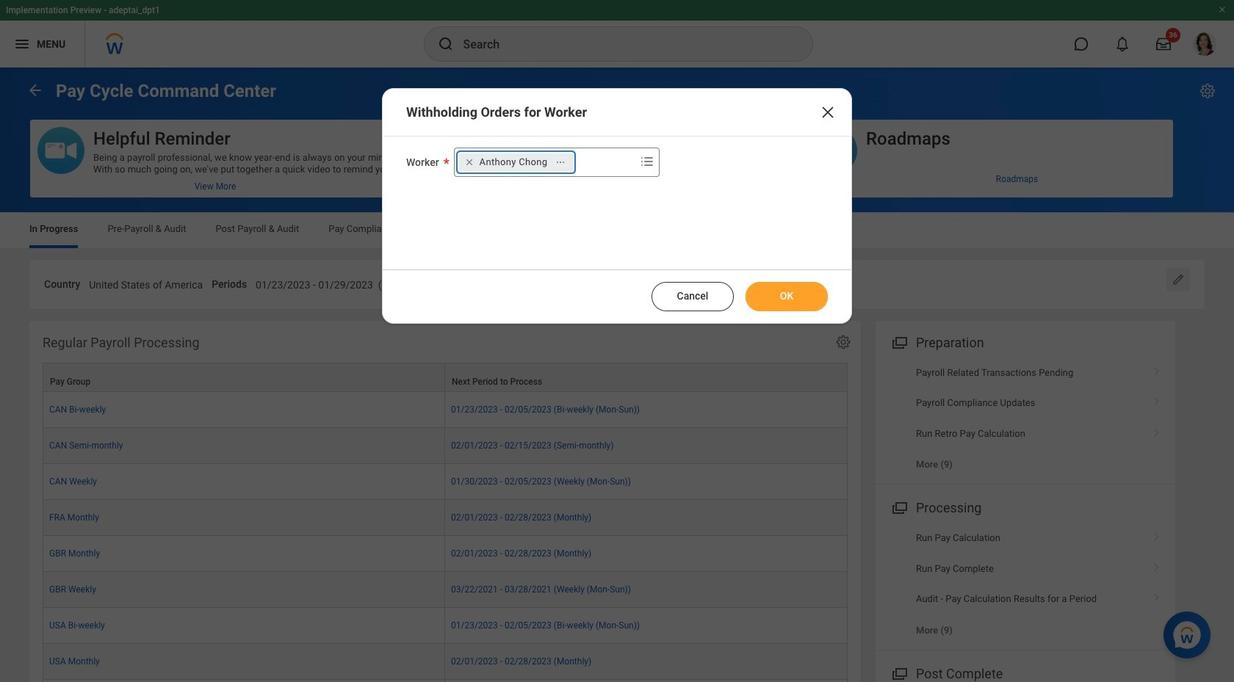 Task type: vqa. For each thing, say whether or not it's contained in the screenshot.
menu group image to the bottom
yes



Task type: locate. For each thing, give the bounding box(es) containing it.
7 row from the top
[[43, 572, 848, 608]]

1 vertical spatial chevron right image
[[1148, 423, 1167, 438]]

1 list from the top
[[876, 358, 1176, 480]]

menu group image
[[889, 332, 909, 352], [889, 498, 909, 518], [889, 664, 909, 683]]

banner
[[0, 0, 1235, 68]]

None text field
[[89, 270, 203, 296]]

chevron right image
[[1148, 393, 1167, 407], [1148, 528, 1167, 543], [1148, 558, 1167, 573], [1148, 589, 1167, 604]]

main content
[[0, 68, 1235, 683]]

8 row from the top
[[43, 608, 848, 644]]

None text field
[[256, 270, 468, 296], [677, 270, 813, 296], [256, 270, 468, 296], [677, 270, 813, 296]]

1 vertical spatial menu group image
[[889, 498, 909, 518]]

0 vertical spatial chevron right image
[[1148, 362, 1167, 377]]

3 row from the top
[[43, 428, 848, 464]]

0 vertical spatial list
[[876, 358, 1176, 480]]

anthony chong, press delete to clear value. option
[[459, 154, 573, 171]]

tab list
[[15, 213, 1220, 248]]

chevron right image
[[1148, 362, 1167, 377], [1148, 423, 1167, 438]]

4 row from the top
[[43, 464, 848, 500]]

cell
[[43, 680, 445, 683], [445, 680, 848, 683]]

notifications large image
[[1116, 37, 1130, 51]]

dialog
[[382, 88, 853, 324]]

related actions image
[[556, 157, 566, 167]]

1 menu group image from the top
[[889, 332, 909, 352]]

1 row from the top
[[43, 363, 848, 392]]

2 vertical spatial menu group image
[[889, 664, 909, 683]]

2 list from the top
[[876, 524, 1176, 646]]

anthony chong element
[[480, 156, 548, 169]]

1 chevron right image from the top
[[1148, 393, 1167, 407]]

row
[[43, 363, 848, 392], [43, 392, 848, 428], [43, 428, 848, 464], [43, 464, 848, 500], [43, 500, 848, 536], [43, 536, 848, 572], [43, 572, 848, 608], [43, 608, 848, 644], [43, 644, 848, 680], [43, 680, 848, 683]]

2 chevron right image from the top
[[1148, 423, 1167, 438]]

0 vertical spatial menu group image
[[889, 332, 909, 352]]

1 vertical spatial list
[[876, 524, 1176, 646]]

x small image
[[462, 155, 477, 170]]

3 menu group image from the top
[[889, 664, 909, 683]]

2 menu group image from the top
[[889, 498, 909, 518]]

list
[[876, 358, 1176, 480], [876, 524, 1176, 646]]

3 chevron right image from the top
[[1148, 558, 1167, 573]]



Task type: describe. For each thing, give the bounding box(es) containing it.
edit image
[[1172, 273, 1186, 287]]

menu group image for second 'list' from the bottom
[[889, 332, 909, 352]]

9 row from the top
[[43, 644, 848, 680]]

previous page image
[[26, 81, 44, 99]]

inbox large image
[[1157, 37, 1172, 51]]

1 chevron right image from the top
[[1148, 362, 1167, 377]]

2 row from the top
[[43, 392, 848, 428]]

search image
[[437, 35, 455, 53]]

1 cell from the left
[[43, 680, 445, 683]]

6 row from the top
[[43, 536, 848, 572]]

10 row from the top
[[43, 680, 848, 683]]

prompts image
[[638, 153, 656, 171]]

configure this page image
[[1199, 82, 1217, 100]]

4 chevron right image from the top
[[1148, 589, 1167, 604]]

x image
[[819, 104, 837, 121]]

2 cell from the left
[[445, 680, 848, 683]]

close environment banner image
[[1219, 5, 1227, 14]]

regular payroll processing element
[[29, 321, 861, 683]]

2 chevron right image from the top
[[1148, 528, 1167, 543]]

profile logan mcneil element
[[1185, 28, 1226, 60]]

menu group image for first 'list' from the bottom
[[889, 498, 909, 518]]

5 row from the top
[[43, 500, 848, 536]]



